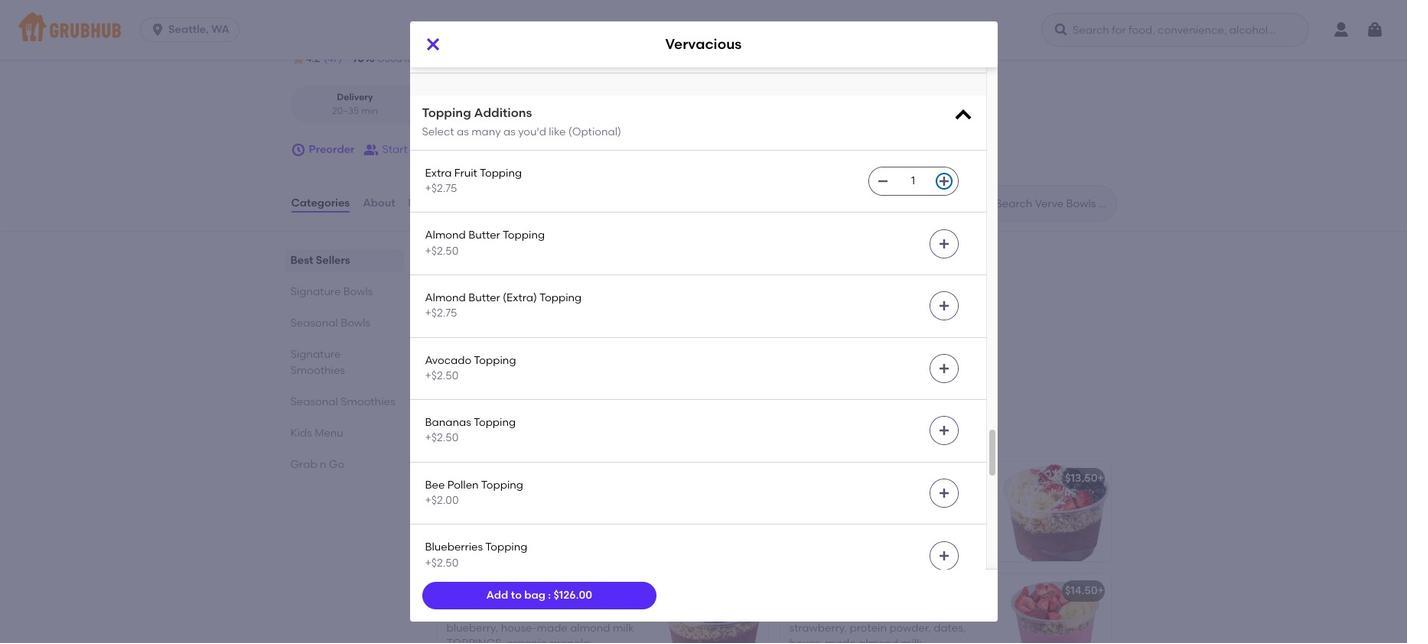 Task type: describe. For each thing, give the bounding box(es) containing it.
2 as from the left
[[503, 126, 516, 139]]

many
[[471, 126, 501, 139]]

(47)
[[324, 52, 342, 65]]

strawberry, inside base: açai, banana, strawberry, blueberry, house-made almond milk toppings: organic granol
[[554, 607, 612, 620]]

oats
[[425, 27, 448, 40]]

açai
[[822, 494, 845, 507]]

smoothies for signature
[[290, 364, 345, 377]]

sellers for best sellers
[[316, 254, 350, 267]]

grab n go
[[290, 458, 345, 471]]

berry yum
[[447, 585, 499, 598]]

protein
[[850, 622, 887, 635]]

20–35
[[332, 105, 359, 116]]

reviews button
[[408, 176, 452, 231]]

0 vertical spatial peanut
[[445, 347, 483, 360]]

$13.50
[[1065, 472, 1098, 485]]

(206)
[[651, 30, 677, 43]]

banana, up berry yum
[[447, 544, 491, 557]]

topping inside bananas topping +$2.50
[[474, 416, 516, 429]]

$14.50
[[1065, 585, 1098, 598]]

berry yum image
[[653, 575, 768, 644]]

715
[[310, 30, 325, 43]]

0 vertical spatial signature
[[290, 285, 341, 298]]

smoothies for seasonal
[[341, 396, 395, 409]]

banana, inside base: dragonfruit, banana, strawberry, protein powder, dates, house-made almond mi
[[886, 607, 930, 620]]

extra fruit topping +$2.75
[[425, 167, 522, 195]]

base: inside base: dragonfruit, banana, strawberry, protein powder, dates, house-made almond mi
[[789, 607, 819, 620]]

topping inside avocado topping +$2.50
[[474, 354, 516, 367]]

1 vertical spatial base: açai, banana, blueberry, peanut butter, house-made almond milk  toppings: organic granola, banana, strawberry, crushed almonds
[[447, 497, 633, 572]]

go
[[329, 458, 345, 471]]

base: açai, banana, strawberry, blueberry, house-made almond milk toppings: organic granol
[[447, 607, 634, 644]]

79
[[437, 52, 449, 65]]

blueberry, inside base: açai sorbet  toppings: organic granola, banana, strawberry, blueberry, honey, sweetened coconut
[[850, 525, 902, 538]]

bananas
[[425, 416, 471, 429]]

seasonal smoothies
[[290, 396, 395, 409]]

+ for $14.50 +
[[1098, 585, 1104, 598]]

715 east pine street suite k middle of pike motorworks courtyard
[[310, 30, 640, 43]]

signature inside signature smoothies
[[290, 348, 341, 361]]

select
[[422, 126, 454, 139]]

2 vertical spatial bowls
[[517, 426, 564, 446]]

$126.00
[[554, 589, 592, 602]]

good food
[[377, 54, 425, 64]]

(extra)
[[503, 291, 537, 304]]

best seller
[[456, 457, 503, 468]]

+$2.50 for avocado topping
[[425, 369, 459, 382]]

topping inside bee pollen topping +$2.00
[[481, 479, 523, 492]]

•
[[478, 105, 482, 116]]

pickup 0.5 mi • 10–20 min
[[448, 92, 529, 116]]

topping inside extra fruit topping +$2.75
[[480, 167, 522, 180]]

topping inside almond butter (extra) topping +$2.75
[[540, 291, 582, 304]]

+$2.50 for blueberries topping
[[425, 557, 459, 570]]

menu
[[315, 427, 343, 440]]

bee
[[425, 479, 445, 492]]

1319
[[702, 30, 722, 43]]

almond for +$2.50
[[425, 229, 466, 242]]

food
[[404, 54, 425, 64]]

delivery 20–35 min
[[332, 92, 378, 116]]

grubhub
[[522, 272, 568, 285]]

pine
[[353, 30, 375, 43]]

bananas topping +$2.50
[[425, 416, 516, 445]]

signature smoothies
[[290, 348, 345, 377]]

preorder
[[309, 143, 355, 156]]

kids menu
[[290, 427, 343, 440]]

+$1.25
[[425, 43, 456, 56]]

most
[[434, 272, 459, 285]]

4.2
[[306, 52, 321, 65]]

coconut
[[849, 541, 892, 554]]

min inside delivery 20–35 min
[[361, 105, 378, 116]]

base: for berry yum image
[[447, 607, 476, 620]]

0 horizontal spatial signature bowls
[[290, 285, 373, 298]]

pollen
[[447, 479, 479, 492]]

made inside base: dragonfruit, banana, strawberry, protein powder, dates, house-made almond mi
[[825, 638, 856, 644]]

+$2.75 inside extra fruit topping +$2.75
[[425, 182, 457, 195]]

option group containing delivery 20–35 min
[[290, 85, 553, 124]]

strawberry, inside base: dragonfruit, banana, strawberry, protein powder, dates, house-made almond mi
[[789, 622, 847, 635]]

10–20
[[485, 105, 510, 116]]

1 vertical spatial crushed
[[554, 544, 595, 557]]

1 vertical spatial peanut
[[447, 513, 484, 526]]

+$2.50 for bananas topping
[[425, 432, 459, 445]]

categories button
[[290, 176, 351, 231]]

start group order
[[382, 143, 472, 156]]

+$2.50 inside almond butter topping +$2.50
[[425, 245, 459, 258]]

seller
[[478, 457, 503, 468]]

preorder button
[[290, 136, 355, 164]]

almond inside base: açai, banana, strawberry, blueberry, house-made almond milk toppings: organic granol
[[570, 622, 610, 635]]

avocado topping +$2.50
[[425, 354, 516, 382]]

yum
[[477, 585, 499, 598]]

$13.50 +
[[1065, 472, 1104, 485]]

(206) 422-1319 button
[[651, 29, 722, 44]]

motorworks
[[524, 30, 584, 43]]

base: dragonfruit, banana, strawberry, protein powder, dates, house-made almond mi
[[789, 607, 966, 644]]

organic inside base: açai sorbet  toppings: organic granola, banana, strawberry, blueberry, honey, sweetened coconut
[[789, 510, 829, 523]]

blueberries
[[425, 541, 483, 554]]

0 vertical spatial crushed
[[552, 378, 594, 391]]

reviews
[[408, 197, 451, 210]]

715 east pine street suite k middle of pike motorworks courtyard button
[[309, 28, 641, 45]]

almond butter topping +$2.50
[[425, 229, 545, 258]]

fruit
[[454, 167, 477, 180]]

grab
[[290, 458, 317, 471]]

0 vertical spatial milk
[[445, 363, 466, 376]]

banana, down almond butter (extra) topping +$2.75
[[506, 332, 550, 345]]

toppings: inside base: açai, banana, strawberry, blueberry, house-made almond milk toppings: organic granol
[[447, 638, 504, 644]]

toppings: inside base: açai sorbet  toppings: organic granola, banana, strawberry, blueberry, honey, sweetened coconut
[[883, 494, 941, 507]]

base: down pollen
[[447, 497, 476, 510]]

oats +$1.25
[[425, 27, 456, 56]]

ordered
[[462, 272, 503, 285]]

1 vertical spatial butter,
[[487, 513, 521, 526]]

add to bag : $126.00
[[486, 589, 592, 602]]

on
[[506, 272, 519, 285]]

good
[[377, 54, 402, 64]]

house- down (extra)
[[522, 347, 558, 360]]

topping additions select as many as you'd like (optional)
[[422, 106, 621, 139]]

start
[[382, 143, 408, 156]]

star icon image
[[290, 51, 306, 67]]

best for best seller
[[456, 457, 475, 468]]

best sellers most ordered on grubhub
[[434, 250, 568, 285]]

sellers for best sellers most ordered on grubhub
[[474, 250, 527, 269]]



Task type: vqa. For each thing, say whether or not it's contained in the screenshot.
cheese . for Mozzarella Sticks
no



Task type: locate. For each thing, give the bounding box(es) containing it.
east
[[328, 30, 350, 43]]

1 vertical spatial vervacious image
[[653, 462, 768, 562]]

base: inside base: açai sorbet  toppings: organic granola, banana, strawberry, blueberry, honey, sweetened coconut
[[789, 494, 819, 507]]

middle
[[449, 30, 484, 43]]

1 vertical spatial +
[[1098, 585, 1104, 598]]

sellers inside best sellers most ordered on grubhub
[[474, 250, 527, 269]]

peanut down almond butter (extra) topping +$2.75
[[445, 347, 483, 360]]

bowls right bananas topping +$2.50 at left
[[517, 426, 564, 446]]

2 min from the left
[[512, 105, 529, 116]]

2 vertical spatial granola,
[[573, 528, 616, 541]]

sellers down categories button
[[316, 254, 350, 267]]

+
[[1098, 472, 1104, 485], [1098, 585, 1104, 598]]

0 vertical spatial butter
[[468, 229, 500, 242]]

0 vertical spatial bowls
[[343, 285, 373, 298]]

açai, down seller
[[479, 497, 505, 510]]

+$2.75
[[425, 182, 457, 195], [425, 307, 457, 320]]

0 vertical spatial almond
[[425, 229, 466, 242]]

like
[[549, 126, 566, 139]]

smoothies up menu
[[341, 396, 395, 409]]

seasonal for seasonal smoothies
[[290, 396, 338, 409]]

0 horizontal spatial sellers
[[316, 254, 350, 267]]

house- inside base: açai, banana, strawberry, blueberry, house-made almond milk toppings: organic granol
[[501, 622, 537, 635]]

made inside base: açai, banana, strawberry, blueberry, house-made almond milk toppings: organic granol
[[537, 622, 568, 635]]

dragonfruit,
[[822, 607, 883, 620]]

to
[[511, 589, 522, 602]]

beast mode image
[[996, 575, 1111, 644]]

açai, down the add at the left of page
[[479, 607, 505, 620]]

base: açai, banana, blueberry, peanut butter, house-made almond milk  toppings: organic granola, banana, strawberry, crushed almonds up add to bag : $126.00
[[447, 497, 633, 572]]

almond down most at the left top of page
[[425, 291, 466, 304]]

as
[[457, 126, 469, 139], [503, 126, 516, 139]]

kids
[[290, 427, 312, 440]]

base: left dragonfruit,
[[789, 607, 819, 620]]

2 vertical spatial milk
[[613, 622, 634, 635]]

base: up avocado
[[445, 332, 475, 345]]

topping up select
[[422, 106, 471, 120]]

topping up best sellers most ordered on grubhub
[[503, 229, 545, 242]]

butter up best sellers most ordered on grubhub
[[468, 229, 500, 242]]

sorbet
[[847, 494, 881, 507]]

topping
[[422, 106, 471, 120], [480, 167, 522, 180], [503, 229, 545, 242], [540, 291, 582, 304], [474, 354, 516, 367], [474, 416, 516, 429], [481, 479, 523, 492], [485, 541, 528, 554]]

1 vertical spatial seasonal
[[290, 396, 338, 409]]

açai, inside base: açai, banana, strawberry, blueberry, house-made almond milk toppings: organic granol
[[479, 607, 505, 620]]

butter for topping
[[468, 229, 500, 242]]

1 almond from the top
[[425, 229, 466, 242]]

seattle, wa
[[168, 23, 230, 36]]

peanut down bee pollen topping +$2.00
[[447, 513, 484, 526]]

pickup
[[473, 92, 504, 103]]

pike
[[500, 30, 521, 43]]

1 vertical spatial +$2.75
[[425, 307, 457, 320]]

2 almond from the top
[[425, 291, 466, 304]]

0 vertical spatial butter,
[[485, 347, 519, 360]]

2 +$2.75 from the top
[[425, 307, 457, 320]]

best up most at the left top of page
[[434, 250, 470, 269]]

base: for the verve bowl image
[[789, 494, 819, 507]]

1 +$2.75 from the top
[[425, 182, 457, 195]]

almond
[[591, 347, 631, 360], [592, 513, 633, 526], [570, 622, 610, 635], [859, 638, 899, 644]]

toppings: down almond butter (extra) topping +$2.75
[[469, 363, 526, 376]]

butter, down bee pollen topping +$2.00
[[487, 513, 521, 526]]

422-
[[680, 30, 702, 43]]

signature down best sellers
[[290, 285, 341, 298]]

signature down seasonal bowls
[[290, 348, 341, 361]]

strawberry, inside base: açai sorbet  toppings: organic granola, banana, strawberry, blueberry, honey, sweetened coconut
[[789, 525, 847, 538]]

min down 'delivery'
[[361, 105, 378, 116]]

blueberry, inside base: açai, banana, strawberry, blueberry, house-made almond milk toppings: organic granol
[[447, 622, 498, 635]]

0 vertical spatial açai,
[[477, 332, 503, 345]]

base: down berry
[[447, 607, 476, 620]]

topping down grubhub
[[540, 291, 582, 304]]

0 vertical spatial granola,
[[572, 363, 615, 376]]

bowls up seasonal bowls
[[343, 285, 373, 298]]

1 vertical spatial granola,
[[832, 510, 875, 523]]

+$2.75 down most at the left top of page
[[425, 307, 457, 320]]

2 vertical spatial açai,
[[479, 607, 505, 620]]

1 vertical spatial milk
[[447, 528, 468, 541]]

bag
[[524, 589, 546, 602]]

Search Verve Bowls - Capitol Hill search field
[[994, 197, 1111, 211]]

bee pollen topping +$2.00
[[425, 479, 523, 507]]

1 as from the left
[[457, 126, 469, 139]]

extra
[[425, 167, 452, 180]]

bowls up signature smoothies
[[341, 317, 370, 330]]

categories
[[291, 197, 350, 210]]

banana, up honey,
[[878, 510, 922, 523]]

main navigation navigation
[[0, 0, 1407, 60]]

0 vertical spatial vervacious
[[665, 36, 742, 53]]

2 butter from the top
[[468, 291, 500, 304]]

seasonal
[[290, 317, 338, 330], [290, 396, 338, 409]]

organic
[[529, 363, 569, 376], [789, 510, 829, 523], [530, 528, 570, 541], [507, 638, 547, 644]]

almond inside almond butter topping +$2.50
[[425, 229, 466, 242]]

1 seasonal from the top
[[290, 317, 338, 330]]

toppings: up "blueberries topping +$2.50"
[[470, 528, 528, 541]]

courtyard
[[587, 30, 640, 43]]

min right 10–20
[[512, 105, 529, 116]]

signature bowls up seller
[[434, 426, 564, 446]]

strawberry, up the sweetened
[[789, 525, 847, 538]]

house- down dragonfruit,
[[789, 638, 825, 644]]

best for best sellers
[[290, 254, 313, 267]]

1 vertical spatial butter
[[468, 291, 500, 304]]

organic inside base: açai, banana, strawberry, blueberry, house-made almond milk toppings: organic granol
[[507, 638, 547, 644]]

toppings:
[[469, 363, 526, 376], [883, 494, 941, 507], [470, 528, 528, 541], [447, 638, 504, 644]]

crushed
[[552, 378, 594, 391], [554, 544, 595, 557]]

+$2.75 down the extra
[[425, 182, 457, 195]]

peanut
[[445, 347, 483, 360], [447, 513, 484, 526]]

suite
[[411, 30, 437, 43]]

about
[[363, 197, 395, 210]]

strawberry, up to
[[493, 544, 551, 557]]

signature bowls
[[290, 285, 373, 298], [434, 426, 564, 446]]

toppings: down berry yum
[[447, 638, 504, 644]]

+$2.50 inside "blueberries topping +$2.50"
[[425, 557, 459, 570]]

topping up yum
[[485, 541, 528, 554]]

almond inside almond butter (extra) topping +$2.75
[[425, 291, 466, 304]]

butter, down almond butter (extra) topping +$2.75
[[485, 347, 519, 360]]

base: for top vervacious image
[[445, 332, 475, 345]]

group
[[410, 143, 441, 156]]

topping inside "blueberries topping +$2.50"
[[485, 541, 528, 554]]

1 horizontal spatial min
[[512, 105, 529, 116]]

best sellers
[[290, 254, 350, 267]]

granola, inside base: açai sorbet  toppings: organic granola, banana, strawberry, blueberry, honey, sweetened coconut
[[832, 510, 875, 523]]

0 vertical spatial seasonal
[[290, 317, 338, 330]]

1 vertical spatial signature bowls
[[434, 426, 564, 446]]

0 vertical spatial base: açai, banana, blueberry, peanut butter, house-made almond milk  toppings: organic granola, banana, strawberry, crushed almonds
[[445, 332, 631, 407]]

strawberry, down $126.00 at the left of the page
[[554, 607, 612, 620]]

milk inside base: açai, banana, strawberry, blueberry, house-made almond milk toppings: organic granol
[[613, 622, 634, 635]]

blueberry,
[[552, 332, 604, 345], [554, 497, 606, 510], [850, 525, 902, 538], [447, 622, 498, 635]]

banana, up "blueberries topping +$2.50"
[[507, 497, 551, 510]]

0.5
[[448, 105, 461, 116]]

dates,
[[934, 622, 966, 635]]

strawberry, down dragonfruit,
[[789, 622, 847, 635]]

butter down ordered
[[468, 291, 500, 304]]

base:
[[445, 332, 475, 345], [789, 494, 819, 507], [447, 497, 476, 510], [447, 607, 476, 620], [789, 607, 819, 620]]

best down categories button
[[290, 254, 313, 267]]

svg image
[[424, 35, 442, 54], [877, 175, 889, 187], [938, 300, 950, 312], [938, 425, 950, 437]]

banana, down avocado
[[445, 378, 489, 391]]

+$2.00
[[425, 494, 459, 507]]

vervacious image
[[655, 297, 769, 397], [653, 462, 768, 562]]

+ for $13.50 +
[[1098, 472, 1104, 485]]

toppings: up honey,
[[883, 494, 941, 507]]

topping right avocado
[[474, 354, 516, 367]]

mi
[[464, 105, 475, 116]]

topping up seller
[[474, 416, 516, 429]]

additions
[[474, 106, 532, 120]]

0 horizontal spatial min
[[361, 105, 378, 116]]

almond down reviews
[[425, 229, 466, 242]]

almond
[[425, 229, 466, 242], [425, 291, 466, 304]]

1 horizontal spatial signature bowls
[[434, 426, 564, 446]]

0 vertical spatial smoothies
[[290, 364, 345, 377]]

base: left açai
[[789, 494, 819, 507]]

seasonal up kids menu
[[290, 396, 338, 409]]

1 + from the top
[[1098, 472, 1104, 485]]

almond inside base: dragonfruit, banana, strawberry, protein powder, dates, house-made almond mi
[[859, 638, 899, 644]]

blueberries topping +$2.50
[[425, 541, 528, 570]]

as up order
[[457, 126, 469, 139]]

açai, down almond butter (extra) topping +$2.75
[[477, 332, 503, 345]]

1 vertical spatial signature
[[290, 348, 341, 361]]

banana, inside base: açai, banana, strawberry, blueberry, house-made almond milk toppings: organic granol
[[507, 607, 551, 620]]

almond for +$2.75
[[425, 291, 466, 304]]

+$2.50 down blueberries on the bottom of the page
[[425, 557, 459, 570]]

0 vertical spatial +
[[1098, 472, 1104, 485]]

seattle, wa button
[[140, 18, 246, 42]]

best up pollen
[[456, 457, 475, 468]]

milk
[[445, 363, 466, 376], [447, 528, 468, 541], [613, 622, 634, 635]]

delivery
[[337, 92, 373, 103]]

1 vertical spatial açai,
[[479, 497, 505, 510]]

verve bowl image
[[996, 462, 1111, 562]]

1 vertical spatial almonds
[[447, 559, 492, 572]]

topping inside topping additions select as many as you'd like (optional)
[[422, 106, 471, 120]]

best for best sellers most ordered on grubhub
[[434, 250, 470, 269]]

1 vertical spatial bowls
[[341, 317, 370, 330]]

+$2.75 inside almond butter (extra) topping +$2.75
[[425, 307, 457, 320]]

as down additions
[[503, 126, 516, 139]]

berry
[[447, 585, 474, 598]]

açai,
[[477, 332, 503, 345], [479, 497, 505, 510], [479, 607, 505, 620]]

house- inside base: dragonfruit, banana, strawberry, protein powder, dates, house-made almond mi
[[789, 638, 825, 644]]

seattle,
[[168, 23, 209, 36]]

svg image
[[1366, 21, 1384, 39], [150, 22, 165, 37], [1054, 22, 1069, 37], [952, 105, 974, 126], [290, 142, 306, 158], [938, 175, 950, 187], [938, 238, 950, 250], [938, 363, 950, 375], [938, 487, 950, 500], [938, 550, 950, 562]]

house- down bee pollen topping +$2.00
[[523, 513, 559, 526]]

1 vertical spatial vervacious
[[445, 310, 503, 323]]

butter,
[[485, 347, 519, 360], [487, 513, 521, 526]]

2 + from the top
[[1098, 585, 1104, 598]]

base: açai, banana, blueberry, peanut butter, house-made almond milk  toppings: organic granola, banana, strawberry, crushed almonds
[[445, 332, 631, 407], [447, 497, 633, 572]]

best inside best sellers most ordered on grubhub
[[434, 250, 470, 269]]

search icon image
[[971, 194, 990, 213]]

smoothies up seasonal smoothies
[[290, 364, 345, 377]]

0 vertical spatial vervacious image
[[655, 297, 769, 397]]

(optional)
[[568, 126, 621, 139]]

1 +$2.50 from the top
[[425, 245, 459, 258]]

1 horizontal spatial as
[[503, 126, 516, 139]]

signature up best seller
[[434, 426, 513, 446]]

topping inside almond butter topping +$2.50
[[503, 229, 545, 242]]

seasonal up signature smoothies
[[290, 317, 338, 330]]

4 +$2.50 from the top
[[425, 557, 459, 570]]

banana, inside base: açai sorbet  toppings: organic granola, banana, strawberry, blueberry, honey, sweetened coconut
[[878, 510, 922, 523]]

start group order button
[[364, 136, 472, 164]]

sweetened
[[789, 541, 846, 554]]

min inside pickup 0.5 mi • 10–20 min
[[512, 105, 529, 116]]

house- down to
[[501, 622, 537, 635]]

svg image inside preorder "button"
[[290, 142, 306, 158]]

butter for (extra)
[[468, 291, 500, 304]]

almond butter (extra) topping +$2.75
[[425, 291, 582, 320]]

1 vertical spatial almond
[[425, 291, 466, 304]]

butter inside almond butter topping +$2.50
[[468, 229, 500, 242]]

of
[[487, 30, 497, 43]]

3 +$2.50 from the top
[[425, 432, 459, 445]]

1 vertical spatial smoothies
[[341, 396, 395, 409]]

$14.50 +
[[1065, 585, 1104, 598]]

+$2.50 inside avocado topping +$2.50
[[425, 369, 459, 382]]

n
[[320, 458, 326, 471]]

topping down seller
[[481, 479, 523, 492]]

+$2.50 inside bananas topping +$2.50
[[425, 432, 459, 445]]

+$2.50 up most at the left top of page
[[425, 245, 459, 258]]

topping right fruit
[[480, 167, 522, 180]]

almonds down blueberries on the bottom of the page
[[447, 559, 492, 572]]

order
[[444, 143, 472, 156]]

0 horizontal spatial as
[[457, 126, 469, 139]]

2 +$2.50 from the top
[[425, 369, 459, 382]]

0 vertical spatial almonds
[[445, 394, 490, 407]]

option group
[[290, 85, 553, 124]]

2 vertical spatial signature
[[434, 426, 513, 446]]

base: açai, banana, blueberry, peanut butter, house-made almond milk  toppings: organic granola, banana, strawberry, crushed almonds down almond butter (extra) topping +$2.75
[[445, 332, 631, 407]]

+$2.50
[[425, 245, 459, 258], [425, 369, 459, 382], [425, 432, 459, 445], [425, 557, 459, 570]]

base: inside base: açai, banana, strawberry, blueberry, house-made almond milk toppings: organic granol
[[447, 607, 476, 620]]

about button
[[362, 176, 396, 231]]

k
[[440, 30, 447, 43]]

banana,
[[506, 332, 550, 345], [445, 378, 489, 391], [507, 497, 551, 510], [878, 510, 922, 523], [447, 544, 491, 557], [507, 607, 551, 620], [886, 607, 930, 620]]

2 vertical spatial vervacious
[[447, 475, 504, 488]]

banana, down bag
[[507, 607, 551, 620]]

people icon image
[[364, 142, 379, 158]]

+$2.50 down avocado
[[425, 369, 459, 382]]

seasonal bowls
[[290, 317, 370, 330]]

banana, up powder,
[[886, 607, 930, 620]]

Input item quantity number field
[[896, 168, 930, 195]]

sellers up the on
[[474, 250, 527, 269]]

1 min from the left
[[361, 105, 378, 116]]

signature
[[290, 285, 341, 298], [290, 348, 341, 361], [434, 426, 513, 446]]

seasonal for seasonal bowls
[[290, 317, 338, 330]]

house-
[[522, 347, 558, 360], [523, 513, 559, 526], [501, 622, 537, 635], [789, 638, 825, 644]]

0 vertical spatial +$2.75
[[425, 182, 457, 195]]

signature bowls up seasonal bowls
[[290, 285, 373, 298]]

+$2.50 down bananas
[[425, 432, 459, 445]]

0 vertical spatial signature bowls
[[290, 285, 373, 298]]

smoothies
[[290, 364, 345, 377], [341, 396, 395, 409]]

strawberry, up bananas topping +$2.50 at left
[[492, 378, 549, 391]]

1 butter from the top
[[468, 229, 500, 242]]

svg image inside 'seattle, wa' button
[[150, 22, 165, 37]]

2 seasonal from the top
[[290, 396, 338, 409]]

1 horizontal spatial sellers
[[474, 250, 527, 269]]

almonds up bananas
[[445, 394, 490, 407]]

96
[[352, 52, 364, 65]]

butter inside almond butter (extra) topping +$2.75
[[468, 291, 500, 304]]



